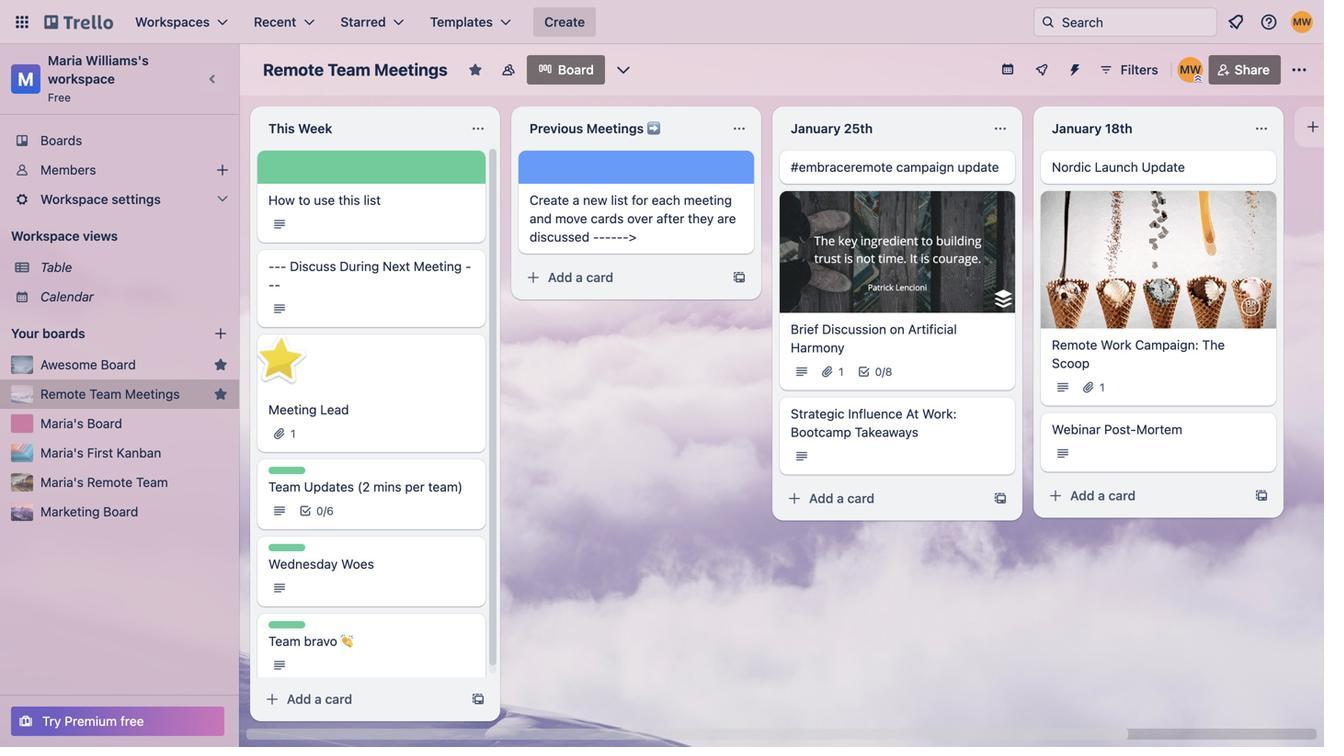 Task type: locate. For each thing, give the bounding box(es) containing it.
1 horizontal spatial create from template… image
[[1254, 489, 1269, 503]]

1 january from the left
[[791, 121, 841, 136]]

board down maria's remote team link
[[103, 504, 138, 520]]

meeting right next
[[414, 259, 462, 274]]

add a card down bootcamp
[[809, 491, 875, 506]]

board for marketing board
[[103, 504, 138, 520]]

add down bootcamp
[[809, 491, 834, 506]]

(2
[[358, 480, 370, 495]]

workspace inside popup button
[[40, 192, 108, 207]]

add for week
[[287, 692, 311, 707]]

january
[[791, 121, 841, 136], [1052, 121, 1102, 136]]

0 vertical spatial workspace
[[40, 192, 108, 207]]

star or unstar board image
[[468, 63, 483, 77]]

remote down recent popup button
[[263, 60, 324, 80]]

they
[[688, 211, 714, 226]]

2 starred icon image from the top
[[213, 387, 228, 402]]

maria's for maria's remote team
[[40, 475, 84, 490]]

recent
[[254, 14, 296, 29]]

first
[[87, 446, 113, 461]]

0 vertical spatial /
[[882, 366, 885, 378]]

your boards
[[11, 326, 85, 341]]

remote inside the remote work campaign: the scoop
[[1052, 337, 1098, 353]]

customize views image
[[614, 61, 633, 79]]

maria's up the maria's first kanban
[[40, 416, 84, 431]]

0
[[875, 366, 882, 378], [316, 505, 323, 518]]

color: green, title: "recurring item" element up the team bravo 👏
[[269, 622, 305, 629]]

color: green, title: "recurring item" element for team bravo 👏
[[269, 622, 305, 629]]

brief
[[791, 322, 819, 337]]

0 horizontal spatial create from template… image
[[471, 693, 486, 707]]

a inside create a new list for each meeting and move cards over after they are discussed ------>
[[573, 193, 580, 208]]

remote team meetings inside the 'remote team meetings' button
[[40, 387, 180, 402]]

board inside button
[[101, 357, 136, 372]]

1 for scoop
[[1100, 381, 1105, 394]]

1 list from the left
[[364, 193, 381, 208]]

1 horizontal spatial create from template… image
[[993, 492, 1008, 506]]

january up nordic
[[1052, 121, 1102, 136]]

january inside text box
[[1052, 121, 1102, 136]]

add a card down bravo
[[287, 692, 352, 707]]

1 up 'webinar post-mortem'
[[1100, 381, 1105, 394]]

remote work campaign: the scoop link
[[1052, 336, 1266, 373]]

3 maria's from the top
[[40, 475, 84, 490]]

create from template… image for january 18th
[[1254, 489, 1269, 503]]

color: green, title: "recurring item" element up wednesday
[[269, 544, 305, 552]]

create
[[544, 14, 585, 29], [530, 193, 569, 208]]

1 maria's from the top
[[40, 416, 84, 431]]

0 horizontal spatial list
[[364, 193, 381, 208]]

1 starred icon image from the top
[[213, 358, 228, 372]]

calendar power-up image
[[1000, 62, 1015, 76]]

create inside button
[[544, 14, 585, 29]]

team
[[328, 60, 371, 80], [89, 387, 121, 402], [136, 475, 168, 490], [269, 480, 301, 495], [269, 634, 301, 649]]

add a card button for 18th
[[1041, 481, 1247, 511]]

team down the kanban
[[136, 475, 168, 490]]

strategic
[[791, 407, 845, 422]]

0 horizontal spatial january
[[791, 121, 841, 136]]

1 vertical spatial create
[[530, 193, 569, 208]]

workspaces button
[[124, 7, 239, 37]]

1 horizontal spatial remote team meetings
[[263, 60, 448, 80]]

add a card down 'webinar post-mortem'
[[1071, 488, 1136, 503]]

2 horizontal spatial 1
[[1100, 381, 1105, 394]]

0 vertical spatial 0
[[875, 366, 882, 378]]

per
[[405, 480, 425, 495]]

woes
[[341, 557, 374, 572]]

on
[[890, 322, 905, 337]]

0 horizontal spatial remote team meetings
[[40, 387, 180, 402]]

maria williams (mariawilliams94) image
[[1291, 11, 1313, 33], [1178, 57, 1204, 83]]

maria's up the marketing
[[40, 475, 84, 490]]

0 horizontal spatial /
[[323, 505, 327, 518]]

1 vertical spatial 1
[[1100, 381, 1105, 394]]

1 horizontal spatial 1
[[839, 366, 844, 378]]

add down the team bravo 👏
[[287, 692, 311, 707]]

1 horizontal spatial 0
[[875, 366, 882, 378]]

team left bravo
[[269, 634, 301, 649]]

january left 25th
[[791, 121, 841, 136]]

/ for 6
[[323, 505, 327, 518]]

open information menu image
[[1260, 13, 1278, 31]]

0 vertical spatial remote team meetings
[[263, 60, 448, 80]]

maria's
[[40, 416, 84, 431], [40, 446, 84, 461], [40, 475, 84, 490]]

list inside how to use this list link
[[364, 193, 381, 208]]

a down bravo
[[315, 692, 322, 707]]

how to use this list
[[269, 193, 381, 208]]

workspace up table
[[11, 229, 80, 244]]

remote up scoop
[[1052, 337, 1098, 353]]

This Week text field
[[258, 114, 460, 143]]

remote team meetings down starred
[[263, 60, 448, 80]]

0 vertical spatial maria williams (mariawilliams94) image
[[1291, 11, 1313, 33]]

webinar post-mortem
[[1052, 422, 1183, 437]]

team inside button
[[89, 387, 121, 402]]

how
[[269, 193, 295, 208]]

team down awesome board
[[89, 387, 121, 402]]

create from template… image
[[1254, 489, 1269, 503], [471, 693, 486, 707]]

add a card button down >
[[519, 263, 725, 292]]

0 horizontal spatial create from template… image
[[732, 270, 747, 285]]

back to home image
[[44, 7, 113, 37]]

1 horizontal spatial maria williams (mariawilliams94) image
[[1291, 11, 1313, 33]]

create inside create a new list for each meeting and move cards over after they are discussed ------>
[[530, 193, 569, 208]]

0 horizontal spatial meeting
[[269, 402, 317, 418]]

january 18th
[[1052, 121, 1133, 136]]

marketing
[[40, 504, 100, 520]]

1 horizontal spatial /
[[882, 366, 885, 378]]

create up board link
[[544, 14, 585, 29]]

2 list from the left
[[611, 193, 628, 208]]

a down 'webinar post-mortem'
[[1098, 488, 1105, 503]]

1 vertical spatial create from template… image
[[993, 492, 1008, 506]]

card
[[586, 270, 613, 285], [1109, 488, 1136, 503], [848, 491, 875, 506], [325, 692, 352, 707]]

1 for harmony
[[839, 366, 844, 378]]

0 vertical spatial 1
[[839, 366, 844, 378]]

maria's first kanban link
[[40, 444, 228, 463]]

create button
[[533, 7, 596, 37]]

a down bootcamp
[[837, 491, 844, 506]]

table
[[40, 260, 72, 275]]

/ down updates
[[323, 505, 327, 518]]

add a card down discussed
[[548, 270, 613, 285]]

0 vertical spatial create from template… image
[[732, 270, 747, 285]]

0 notifications image
[[1225, 11, 1247, 33]]

2 maria's from the top
[[40, 446, 84, 461]]

meetings up maria's board link
[[125, 387, 180, 402]]

0 horizontal spatial 1
[[291, 428, 296, 441]]

settings
[[112, 192, 161, 207]]

wednesday woes link
[[269, 555, 475, 574]]

add for meetings
[[548, 270, 572, 285]]

0 left 8
[[875, 366, 882, 378]]

add a card for week
[[287, 692, 352, 707]]

add a card button
[[519, 263, 725, 292], [1041, 481, 1247, 511], [780, 484, 986, 514], [258, 685, 464, 715]]

create from template… image
[[732, 270, 747, 285], [993, 492, 1008, 506]]

templates
[[430, 14, 493, 29]]

starred icon image for awesome board
[[213, 358, 228, 372]]

1 vertical spatial meetings
[[587, 121, 644, 136]]

card down 👏
[[325, 692, 352, 707]]

1 vertical spatial /
[[323, 505, 327, 518]]

1 down meeting lead
[[291, 428, 296, 441]]

1 horizontal spatial list
[[611, 193, 628, 208]]

Search field
[[1056, 8, 1217, 36]]

add a card button down webinar post-mortem link
[[1041, 481, 1247, 511]]

update
[[1142, 160, 1185, 175]]

mortem
[[1137, 422, 1183, 437]]

0 vertical spatial starred icon image
[[213, 358, 228, 372]]

to
[[298, 193, 310, 208]]

1 vertical spatial starred icon image
[[213, 387, 228, 402]]

create up and
[[530, 193, 569, 208]]

2 horizontal spatial meetings
[[587, 121, 644, 136]]

this week
[[269, 121, 332, 136]]

board up the 'remote team meetings' button
[[101, 357, 136, 372]]

add a card button down takeaways
[[780, 484, 986, 514]]

Previous Meetings ➡️ text field
[[519, 114, 721, 143]]

starred icon image
[[213, 358, 228, 372], [213, 387, 228, 402]]

workspaces
[[135, 14, 210, 29]]

try premium free button
[[11, 707, 224, 737]]

add for 25th
[[809, 491, 834, 506]]

2 vertical spatial meetings
[[125, 387, 180, 402]]

maria williams (mariawilliams94) image right "open information menu" icon
[[1291, 11, 1313, 33]]

maria williams's workspace link
[[48, 53, 152, 86]]

after
[[657, 211, 685, 226]]

post-
[[1104, 422, 1137, 437]]

#embraceremote campaign update link
[[791, 158, 1004, 177]]

workspace visible image
[[501, 63, 516, 77]]

the
[[1202, 337, 1225, 353]]

nordic launch update
[[1052, 160, 1185, 175]]

0 horizontal spatial 0
[[316, 505, 323, 518]]

a up the 'move'
[[573, 193, 580, 208]]

over
[[627, 211, 653, 226]]

18th
[[1105, 121, 1133, 136]]

meetings down starred popup button in the left top of the page
[[374, 60, 448, 80]]

color: green, title: "recurring item" element up updates
[[269, 467, 305, 475]]

remote team meetings button
[[40, 385, 206, 404]]

discussed
[[530, 229, 590, 245]]

team bravo 👏
[[269, 634, 354, 649]]

workspace down members
[[40, 192, 108, 207]]

2 vertical spatial maria's
[[40, 475, 84, 490]]

star image
[[249, 329, 312, 391]]

a down discussed
[[576, 270, 583, 285]]

0 vertical spatial meeting
[[414, 259, 462, 274]]

team down starred
[[328, 60, 371, 80]]

team updates (2 mins per team)
[[269, 480, 463, 495]]

meetings left ➡️
[[587, 121, 644, 136]]

board left customize views "image"
[[558, 62, 594, 77]]

8
[[885, 366, 893, 378]]

discuss
[[290, 259, 336, 274]]

show menu image
[[1290, 61, 1309, 79]]

1 horizontal spatial january
[[1052, 121, 1102, 136]]

meetings inside text field
[[587, 121, 644, 136]]

0 left 6
[[316, 505, 323, 518]]

0 vertical spatial color: green, title: "recurring item" element
[[269, 467, 305, 475]]

card down the post-
[[1109, 488, 1136, 503]]

starred icon image for remote team meetings
[[213, 387, 228, 402]]

campaign:
[[1135, 337, 1199, 353]]

card for 25th
[[848, 491, 875, 506]]

1 vertical spatial remote team meetings
[[40, 387, 180, 402]]

list inside create a new list for each meeting and move cards over after they are discussed ------>
[[611, 193, 628, 208]]

1 color: green, title: "recurring item" element from the top
[[269, 467, 305, 475]]

0 vertical spatial create
[[544, 14, 585, 29]]

1 vertical spatial meeting
[[269, 402, 317, 418]]

list
[[364, 193, 381, 208], [611, 193, 628, 208]]

/ for 8
[[882, 366, 885, 378]]

remote team meetings down the awesome board button
[[40, 387, 180, 402]]

cards
[[591, 211, 624, 226]]

meeting left lead
[[269, 402, 317, 418]]

0 vertical spatial maria's
[[40, 416, 84, 431]]

remote team meetings inside board name text box
[[263, 60, 448, 80]]

January 18th text field
[[1041, 114, 1243, 143]]

add a card
[[548, 270, 613, 285], [1071, 488, 1136, 503], [809, 491, 875, 506], [287, 692, 352, 707]]

workspace views
[[11, 229, 118, 244]]

maria's down maria's board
[[40, 446, 84, 461]]

2 vertical spatial 1
[[291, 428, 296, 441]]

0 horizontal spatial maria williams (mariawilliams94) image
[[1178, 57, 1204, 83]]

maria williams (mariawilliams94) image right filters
[[1178, 57, 1204, 83]]

list left for
[[611, 193, 628, 208]]

2 vertical spatial color: green, title: "recurring item" element
[[269, 622, 305, 629]]

wednesday woes
[[269, 557, 374, 572]]

1 horizontal spatial meetings
[[374, 60, 448, 80]]

wednesday
[[269, 557, 338, 572]]

january for january 25th
[[791, 121, 841, 136]]

move
[[555, 211, 587, 226]]

your
[[11, 326, 39, 341]]

meeting
[[414, 259, 462, 274], [269, 402, 317, 418]]

card down discussed
[[586, 270, 613, 285]]

a for january 25th
[[837, 491, 844, 506]]

maria's remote team link
[[40, 474, 228, 492]]

add down discussed
[[548, 270, 572, 285]]

card for 18th
[[1109, 488, 1136, 503]]

remote team meetings
[[263, 60, 448, 80], [40, 387, 180, 402]]

remote down awesome
[[40, 387, 86, 402]]

scoop
[[1052, 356, 1090, 371]]

january inside text field
[[791, 121, 841, 136]]

a for this week
[[315, 692, 322, 707]]

/ down "brief discussion on artificial harmony"
[[882, 366, 885, 378]]

0 vertical spatial create from template… image
[[1254, 489, 1269, 503]]

workspace settings
[[40, 192, 161, 207]]

1 horizontal spatial meeting
[[414, 259, 462, 274]]

1 down harmony
[[839, 366, 844, 378]]

try premium free
[[42, 714, 144, 729]]

nordic launch update link
[[1052, 158, 1266, 177]]

webinar post-mortem link
[[1052, 421, 1266, 439]]

workspace for workspace settings
[[40, 192, 108, 207]]

bootcamp
[[791, 425, 851, 440]]

1 vertical spatial 0
[[316, 505, 323, 518]]

board up the maria's first kanban
[[87, 416, 122, 431]]

add a card button down team bravo 👏 link
[[258, 685, 464, 715]]

2 color: green, title: "recurring item" element from the top
[[269, 544, 305, 552]]

share
[[1235, 62, 1270, 77]]

>
[[629, 229, 637, 245]]

2 january from the left
[[1052, 121, 1102, 136]]

webinar
[[1052, 422, 1101, 437]]

1
[[839, 366, 844, 378], [1100, 381, 1105, 394], [291, 428, 296, 441]]

color: green, title: "recurring item" element
[[269, 467, 305, 475], [269, 544, 305, 552], [269, 622, 305, 629]]

add down webinar
[[1071, 488, 1095, 503]]

0 for 0 / 8
[[875, 366, 882, 378]]

maria williams's workspace free
[[48, 53, 152, 104]]

strategic influence at work: bootcamp takeaways link
[[791, 405, 1004, 442]]

0 horizontal spatial meetings
[[125, 387, 180, 402]]

your boards with 6 items element
[[11, 323, 186, 345]]

1 vertical spatial workspace
[[11, 229, 80, 244]]

create from template… image for january 25th
[[993, 492, 1008, 506]]

1 vertical spatial maria's
[[40, 446, 84, 461]]

1 vertical spatial create from template… image
[[471, 693, 486, 707]]

list right this
[[364, 193, 381, 208]]

during
[[340, 259, 379, 274]]

work:
[[922, 407, 957, 422]]

3 color: green, title: "recurring item" element from the top
[[269, 622, 305, 629]]

0 vertical spatial meetings
[[374, 60, 448, 80]]

card down takeaways
[[848, 491, 875, 506]]

1 vertical spatial color: green, title: "recurring item" element
[[269, 544, 305, 552]]



Task type: vqa. For each thing, say whether or not it's contained in the screenshot.
THE SM icon
no



Task type: describe. For each thing, give the bounding box(es) containing it.
Board name text field
[[254, 55, 457, 85]]

m
[[18, 68, 34, 90]]

week
[[298, 121, 332, 136]]

workspace for workspace views
[[11, 229, 80, 244]]

remote down the maria's first kanban
[[87, 475, 133, 490]]

25th
[[844, 121, 873, 136]]

free
[[120, 714, 144, 729]]

lead
[[320, 402, 349, 418]]

maria's board
[[40, 416, 122, 431]]

marketing board
[[40, 504, 138, 520]]

previous
[[530, 121, 583, 136]]

maria's for maria's board
[[40, 416, 84, 431]]

color: green, title: "recurring item" element for team updates (2 mins per team)
[[269, 467, 305, 475]]

0 for 0 / 6
[[316, 505, 323, 518]]

remote inside board name text box
[[263, 60, 324, 80]]

board link
[[527, 55, 605, 85]]

1 vertical spatial maria williams (mariawilliams94) image
[[1178, 57, 1204, 83]]

create a new list for each meeting and move cards over after they are discussed ------>
[[530, 193, 736, 245]]

👏
[[341, 634, 354, 649]]

a for january 18th
[[1098, 488, 1105, 503]]

and
[[530, 211, 552, 226]]

maria's first kanban
[[40, 446, 161, 461]]

power ups image
[[1034, 63, 1049, 77]]

marketing board link
[[40, 503, 228, 521]]

remote inside button
[[40, 387, 86, 402]]

team)
[[428, 480, 463, 495]]

add a card button for 25th
[[780, 484, 986, 514]]

--- discuss during next meeting - -- link
[[269, 258, 475, 294]]

meeting lead link
[[269, 401, 475, 419]]

members
[[40, 162, 96, 178]]

➡️
[[647, 121, 660, 136]]

add a card for 25th
[[809, 491, 875, 506]]

are
[[717, 211, 736, 226]]

templates button
[[419, 7, 522, 37]]

0 / 8
[[875, 366, 893, 378]]

add board image
[[213, 326, 228, 341]]

create from template… image for this week
[[471, 693, 486, 707]]

meeting lead
[[269, 402, 349, 418]]

add a card for meetings
[[548, 270, 613, 285]]

new
[[583, 193, 608, 208]]

a for previous meetings ➡️
[[576, 270, 583, 285]]

table link
[[40, 258, 228, 277]]

january for january 18th
[[1052, 121, 1102, 136]]

color: green, title: "recurring item" element for wednesday woes
[[269, 544, 305, 552]]

card for week
[[325, 692, 352, 707]]

boards link
[[0, 126, 239, 155]]

create a new list for each meeting and move cards over after they are discussed ------> link
[[530, 191, 743, 246]]

board for awesome board
[[101, 357, 136, 372]]

starred button
[[330, 7, 415, 37]]

nordic
[[1052, 160, 1091, 175]]

meeting inside --- discuss during next meeting - --
[[414, 259, 462, 274]]

workspace navigation collapse icon image
[[200, 66, 226, 92]]

--- discuss during next meeting - --
[[269, 259, 471, 292]]

meetings inside button
[[125, 387, 180, 402]]

starred
[[341, 14, 386, 29]]

meetings inside board name text box
[[374, 60, 448, 80]]

this member is an admin of this board. image
[[1194, 74, 1203, 83]]

maria's board link
[[40, 415, 228, 433]]

create for create a new list for each meeting and move cards over after they are discussed ------>
[[530, 193, 569, 208]]

create from template… image for previous meetings ➡️
[[732, 270, 747, 285]]

meeting
[[684, 193, 732, 208]]

for
[[632, 193, 648, 208]]

update
[[958, 160, 999, 175]]

boards
[[40, 133, 82, 148]]

influence
[[848, 407, 903, 422]]

this
[[339, 193, 360, 208]]

add for 18th
[[1071, 488, 1095, 503]]

brief discussion on artificial harmony link
[[791, 321, 1004, 357]]

recent button
[[243, 7, 326, 37]]

create for create
[[544, 14, 585, 29]]

maria's remote team
[[40, 475, 168, 490]]

add a card button for week
[[258, 685, 464, 715]]

board for maria's board
[[87, 416, 122, 431]]

updates
[[304, 480, 354, 495]]

campaign
[[896, 160, 954, 175]]

calendar link
[[40, 288, 228, 306]]

january 25th
[[791, 121, 873, 136]]

use
[[314, 193, 335, 208]]

team inside board name text box
[[328, 60, 371, 80]]

automation image
[[1060, 55, 1086, 81]]

awesome board
[[40, 357, 136, 372]]

search image
[[1041, 15, 1056, 29]]

awesome board button
[[40, 356, 206, 374]]

calendar
[[40, 289, 94, 304]]

this
[[269, 121, 295, 136]]

#embraceremote
[[791, 160, 893, 175]]

filters button
[[1093, 55, 1164, 85]]

try
[[42, 714, 61, 729]]

bravo
[[304, 634, 337, 649]]

work
[[1101, 337, 1132, 353]]

card for meetings
[[586, 270, 613, 285]]

share button
[[1209, 55, 1281, 85]]

maria's for maria's first kanban
[[40, 446, 84, 461]]

team bravo 👏 link
[[269, 633, 475, 651]]

workspace
[[48, 71, 115, 86]]

maria
[[48, 53, 82, 68]]

January 25th text field
[[780, 114, 982, 143]]

strategic influence at work: bootcamp takeaways
[[791, 407, 957, 440]]

add a card button for meetings
[[519, 263, 725, 292]]

boards
[[42, 326, 85, 341]]

primary element
[[0, 0, 1324, 44]]

team left updates
[[269, 480, 301, 495]]

free
[[48, 91, 71, 104]]

each
[[652, 193, 680, 208]]

kanban
[[117, 446, 161, 461]]

brief discussion on artificial harmony
[[791, 322, 957, 355]]

m link
[[11, 64, 40, 94]]

add a card for 18th
[[1071, 488, 1136, 503]]



